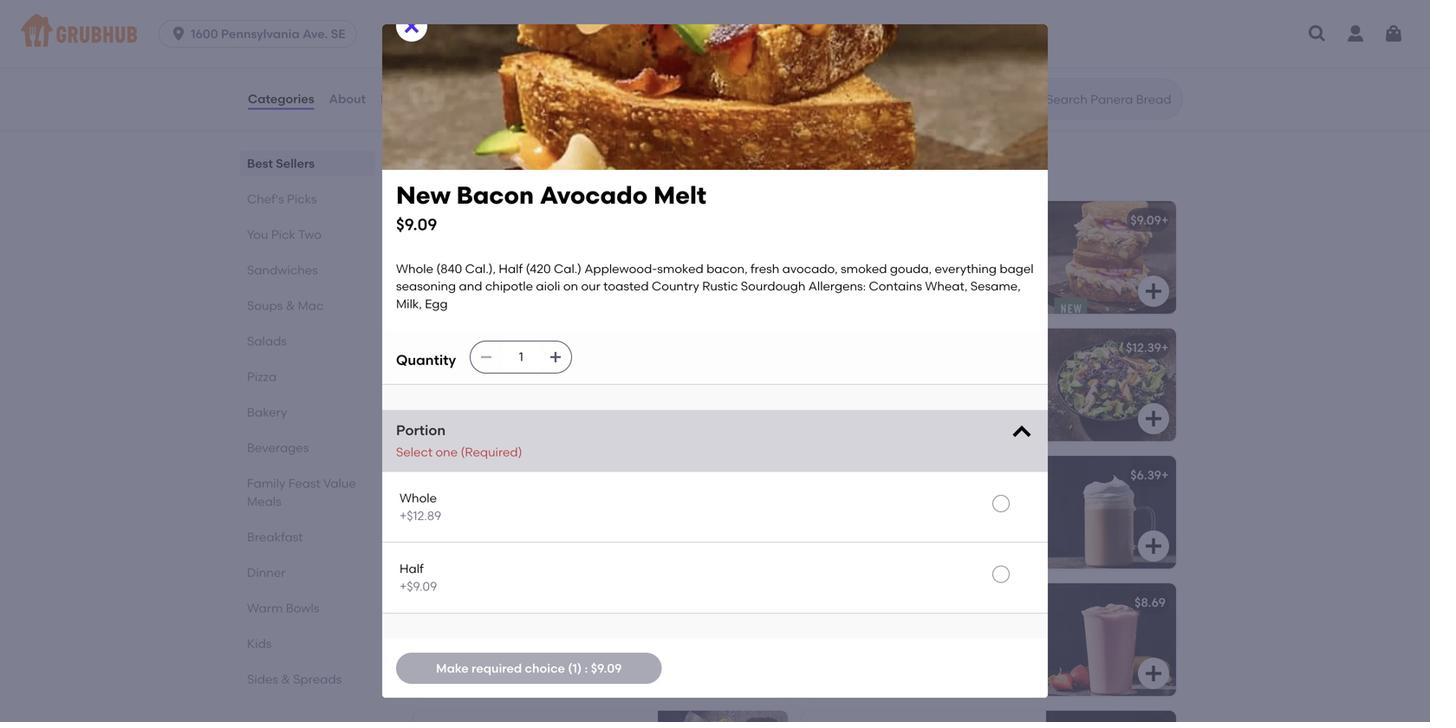 Task type: vqa. For each thing, say whether or not it's contained in the screenshot.
the topmost topped
yes



Task type: locate. For each thing, give the bounding box(es) containing it.
new
[[396, 181, 451, 210], [424, 213, 451, 228]]

half inside whole (840 cal.), half (420 cal.) applewood-smoked bacon, fresh avocado, smoked gouda, everything bagel seasoning and chipotle aioli on our toasted country rustic sourdough allergens: contains wheat, sesame, milk, egg
[[499, 261, 523, 276]]

caramel latte image
[[658, 583, 788, 696]]

cal.), inside regular (260 cal.), large (310 cal.) freshly brewed espresso with foamed milk and madagascar vanilla syrup, topped with whipped cream. allergens: contains milk
[[890, 492, 920, 507]]

1 vertical spatial picks
[[287, 192, 317, 206]]

cal.), right (840
[[465, 261, 496, 276]]

milk,
[[396, 296, 422, 311]]

0 vertical spatial of
[[899, 620, 910, 634]]

regular up espresso,
[[424, 620, 470, 634]]

topped inside regular (410 cal.), large (500 cal.) espresso, foamed milk & caramel, topped with whipped cream & a drizzle of caramel sauce. allergens: contains milk
[[424, 655, 467, 670]]

1 horizontal spatial of
[[899, 620, 910, 634]]

new bacon avocado melt $9.09
[[396, 181, 707, 234]]

egg
[[425, 296, 448, 311]]

allergens: down avocado,
[[809, 279, 866, 294]]

milk inside regular (260 cal.), large (310 cal.) freshly brewed espresso with foamed milk and madagascar vanilla syrup, topped with whipped cream. allergens: contains milk
[[973, 563, 996, 577]]

chef's down best
[[247, 192, 284, 206]]

new inside "new bacon avocado melt $9.09"
[[396, 181, 451, 210]]

caprese
[[519, 340, 570, 355]]

new for new bacon avocado melt $9.09
[[396, 181, 451, 210]]

cal.), for (840
[[465, 261, 496, 276]]

mac
[[298, 298, 324, 313]]

gouda,
[[890, 261, 932, 276]]

bacon up (840
[[454, 213, 492, 228]]

cal.) for (500
[[598, 620, 626, 634]]

cal.), inside whole (840 cal.), half (420 cal.) applewood-smoked bacon, fresh avocado, smoked gouda, everything bagel seasoning and chipotle aioli on our toasted country rustic sourdough allergens: contains wheat, sesame, milk, egg
[[465, 261, 496, 276]]

chef's picks down "best sellers"
[[247, 192, 317, 206]]

1 sandwich from the left
[[517, 64, 576, 78]]

grilled cheese sandwich $8.09 +
[[427, 64, 576, 99]]

cal.) right (310
[[986, 492, 1014, 507]]

madagascar up '(260'
[[812, 468, 889, 482]]

svg image
[[1384, 23, 1404, 44], [755, 88, 776, 108], [1144, 88, 1164, 108], [1144, 281, 1164, 302], [480, 350, 493, 364], [549, 350, 563, 364]]

0 vertical spatial large
[[923, 492, 957, 507]]

1 horizontal spatial picks
[[473, 160, 522, 182]]

cal.) inside regular (410 cal.), large (500 cal.) espresso, foamed milk & caramel, topped with whipped cream & a drizzle of caramel sauce. allergens: contains milk
[[598, 620, 626, 634]]

avocado for new bacon avocado melt
[[495, 213, 548, 228]]

melt inside "new bacon avocado melt $9.09"
[[654, 181, 707, 210]]

1 vertical spatial avocado
[[495, 213, 548, 228]]

of
[[899, 620, 910, 634], [464, 672, 475, 687]]

sandwich right cheese
[[517, 64, 576, 78]]

cal.), inside regular (410 cal.), large (500 cal.) espresso, foamed milk & caramel, topped with whipped cream & a drizzle of caramel sauce. allergens: contains milk
[[498, 620, 529, 634]]

choice
[[525, 661, 565, 676]]

0 horizontal spatial half
[[400, 562, 424, 576]]

0 vertical spatial green
[[424, 340, 460, 355]]

2 vertical spatial cal.),
[[498, 620, 529, 634]]

2 green from the top
[[424, 468, 460, 482]]

regular for espresso,
[[424, 620, 470, 634]]

one
[[436, 445, 458, 459]]

blended
[[928, 637, 976, 652]]

1 horizontal spatial sandwich
[[942, 64, 1001, 78]]

1 horizontal spatial chef's
[[410, 160, 468, 182]]

and inside regular (260 cal.), large (310 cal.) freshly brewed espresso with foamed milk and madagascar vanilla syrup, topped with whipped cream. allergens: contains milk
[[888, 527, 912, 542]]

on
[[563, 279, 578, 294]]

green for green goddess cobb salad with chicken
[[424, 468, 460, 482]]

+ inside 'grilled cheese sandwich $8.09 +'
[[458, 84, 466, 99]]

whole up +$12.89
[[400, 491, 437, 506]]

milk inside 250 cal. a mix of fruit purees and juice concentrates, blended with a banana and plain greek yogurt and ice. allergens: contains milk
[[952, 672, 975, 687]]

search icon image
[[1019, 88, 1039, 109]]

0 horizontal spatial cal.),
[[465, 261, 496, 276]]

green inside button
[[424, 340, 460, 355]]

1 vertical spatial half
[[400, 562, 424, 576]]

foamed down freshly
[[812, 527, 859, 542]]

chef's up new bacon avocado melt at the left of page
[[410, 160, 468, 182]]

large up espresso on the bottom of the page
[[923, 492, 957, 507]]

foamed inside regular (260 cal.), large (310 cal.) freshly brewed espresso with foamed milk and madagascar vanilla syrup, topped with whipped cream. allergens: contains milk
[[812, 527, 859, 542]]

1 vertical spatial melt
[[551, 213, 577, 228]]

1 vertical spatial bacon
[[457, 181, 534, 210]]

1 goddess from the top
[[463, 340, 516, 355]]

smoked up country
[[657, 261, 704, 276]]

foamed inside regular (410 cal.), large (500 cal.) espresso, foamed milk & caramel, topped with whipped cream & a drizzle of caramel sauce. allergens: contains milk
[[481, 637, 528, 652]]

reviews button
[[380, 68, 430, 130]]

cal.), for (260
[[890, 492, 920, 507]]

avocado inside button
[[495, 213, 548, 228]]

milk down caramel
[[480, 690, 503, 705]]

0 vertical spatial goddess
[[463, 340, 516, 355]]

1 vertical spatial milk
[[952, 672, 975, 687]]

madagascar
[[812, 468, 889, 482], [915, 527, 991, 542]]

1 vertical spatial cal.),
[[890, 492, 920, 507]]

+ for $6.39 +
[[1162, 468, 1169, 482]]

regular inside regular (410 cal.), large (500 cal.) espresso, foamed milk & caramel, topped with whipped cream & a drizzle of caramel sauce. allergens: contains milk
[[424, 620, 470, 634]]

1 vertical spatial of
[[464, 672, 475, 687]]

1 horizontal spatial cal.),
[[498, 620, 529, 634]]

with
[[958, 510, 983, 525], [938, 545, 962, 560], [979, 637, 1004, 652], [470, 655, 495, 670]]

0 vertical spatial cal.)
[[554, 261, 582, 276]]

milk
[[862, 527, 886, 542], [531, 637, 554, 652]]

picks up new bacon avocado melt at the left of page
[[473, 160, 522, 182]]

(260
[[861, 492, 887, 507]]

avocado, egg white, spinach & cheese on multigrain bagel flat image
[[1046, 711, 1176, 722]]

goddess inside green goddess caprese melt – toasted baguette button
[[463, 340, 516, 355]]

sides & spreads
[[247, 672, 342, 687]]

1 vertical spatial regular
[[424, 620, 470, 634]]

bacon up $11.19
[[815, 64, 853, 78]]

0 vertical spatial half
[[499, 261, 523, 276]]

0 horizontal spatial latte
[[479, 595, 511, 610]]

and inside whole (840 cal.), half (420 cal.) applewood-smoked bacon, fresh avocado, smoked gouda, everything bagel seasoning and chipotle aioli on our toasted country rustic sourdough allergens: contains wheat, sesame, milk, egg
[[459, 279, 482, 294]]

1 vertical spatial foamed
[[481, 637, 528, 652]]

new bacon avocado melt button
[[414, 201, 788, 314]]

caramel
[[478, 672, 528, 687]]

& right sides
[[281, 672, 290, 687]]

1 horizontal spatial foamed
[[812, 527, 859, 542]]

picks down sellers
[[287, 192, 317, 206]]

a right blended
[[1007, 637, 1015, 652]]

with inside regular (410 cal.), large (500 cal.) espresso, foamed milk & caramel, topped with whipped cream & a drizzle of caramel sauce. allergens: contains milk
[[470, 655, 495, 670]]

with up yogurt
[[979, 637, 1004, 652]]

half up +$9.09
[[400, 562, 424, 576]]

0 vertical spatial cal.),
[[465, 261, 496, 276]]

1 vertical spatial latte
[[479, 595, 511, 610]]

+ for $9.09 +
[[1162, 213, 1169, 228]]

cal.) up the caramel,
[[598, 620, 626, 634]]

freshly
[[812, 510, 853, 525]]

allergens: down the banana
[[836, 672, 893, 687]]

vanilla
[[892, 468, 933, 482]]

1 green from the top
[[424, 340, 460, 355]]

+ for $12.79 +
[[773, 468, 781, 482]]

1 vertical spatial chef's
[[247, 192, 284, 206]]

baguette
[[662, 340, 717, 355]]

0 vertical spatial milk
[[973, 563, 996, 577]]

bacon inside bacon turkey bravo® sandwich $11.19 +
[[815, 64, 853, 78]]

2 vertical spatial milk
[[480, 690, 503, 705]]

and down (840
[[459, 279, 482, 294]]

$11.19
[[815, 84, 846, 99]]

a inside regular (410 cal.), large (500 cal.) espresso, foamed milk & caramel, topped with whipped cream & a drizzle of caramel sauce. allergens: contains milk
[[605, 655, 613, 670]]

bacon inside button
[[454, 213, 492, 228]]

sandwich inside 'grilled cheese sandwich $8.09 +'
[[517, 64, 576, 78]]

of right the mix
[[899, 620, 910, 634]]

cal.
[[837, 620, 860, 634]]

1 horizontal spatial large
[[923, 492, 957, 507]]

latte up (410
[[479, 595, 511, 610]]

1 vertical spatial a
[[605, 655, 613, 670]]

+$9.09
[[400, 579, 437, 594]]

portion select one (required)
[[396, 422, 522, 459]]

2 vertical spatial bacon
[[454, 213, 492, 228]]

allergens: inside regular (410 cal.), large (500 cal.) espresso, foamed milk & caramel, topped with whipped cream & a drizzle of caramel sauce. allergens: contains milk
[[572, 672, 630, 687]]

allergens: inside whole (840 cal.), half (420 cal.) applewood-smoked bacon, fresh avocado, smoked gouda, everything bagel seasoning and chipotle aioli on our toasted country rustic sourdough allergens: contains wheat, sesame, milk, egg
[[809, 279, 866, 294]]

& up cream
[[557, 637, 567, 652]]

smoked left gouda,
[[841, 261, 887, 276]]

milk down yogurt
[[952, 672, 975, 687]]

family feast value meals
[[247, 476, 356, 509]]

regular (410 cal.), large (500 cal.) espresso, foamed milk & caramel, topped with whipped cream & a drizzle of caramel sauce. allergens: contains milk
[[424, 620, 630, 705]]

whipped
[[965, 545, 1016, 560], [498, 655, 549, 670]]

topped up drizzle
[[424, 655, 467, 670]]

2 vertical spatial cal.)
[[598, 620, 626, 634]]

southwest caesar salad with chicken image
[[1046, 329, 1176, 441]]

caramel,
[[569, 637, 622, 652]]

cal.) up the on
[[554, 261, 582, 276]]

half up chipotle
[[499, 261, 523, 276]]

topped down espresso on the bottom of the page
[[891, 545, 935, 560]]

regular up freshly
[[812, 492, 858, 507]]

0 horizontal spatial of
[[464, 672, 475, 687]]

allergens: down cream
[[572, 672, 630, 687]]

sandwich right 'bravo®'
[[942, 64, 1001, 78]]

cream
[[552, 655, 590, 670]]

0 vertical spatial madagascar
[[812, 468, 889, 482]]

0 vertical spatial foamed
[[812, 527, 859, 542]]

bacon
[[815, 64, 853, 78], [457, 181, 534, 210], [454, 213, 492, 228]]

avocado inside "new bacon avocado melt $9.09"
[[540, 181, 648, 210]]

1 horizontal spatial half
[[499, 261, 523, 276]]

and down brewed
[[888, 527, 912, 542]]

pick
[[271, 227, 296, 242]]

bacon inside "new bacon avocado melt $9.09"
[[457, 181, 534, 210]]

$8.09
[[427, 84, 458, 99]]

1 horizontal spatial $9.09
[[591, 661, 622, 676]]

chef's picks up new bacon avocado melt at the left of page
[[410, 160, 522, 182]]

contains inside 250 cal. a mix of fruit purees and juice concentrates, blended with a banana and plain greek yogurt and ice. allergens: contains milk
[[896, 672, 949, 687]]

1 smoked from the left
[[657, 261, 704, 276]]

large left (500
[[532, 620, 566, 634]]

1 vertical spatial topped
[[424, 655, 467, 670]]

melt for avocado
[[551, 213, 577, 228]]

madagascar down espresso on the bottom of the page
[[915, 527, 991, 542]]

0 horizontal spatial large
[[532, 620, 566, 634]]

1 vertical spatial new
[[424, 213, 451, 228]]

1 horizontal spatial regular
[[812, 492, 858, 507]]

0 horizontal spatial $9.09
[[396, 215, 437, 234]]

contains down drizzle
[[424, 690, 477, 705]]

allergens: inside regular (260 cal.), large (310 cal.) freshly brewed espresso with foamed milk and madagascar vanilla syrup, topped with whipped cream. allergens: contains milk
[[857, 563, 914, 577]]

whole up seasoning
[[396, 261, 434, 276]]

milk inside regular (410 cal.), large (500 cal.) espresso, foamed milk & caramel, topped with whipped cream & a drizzle of caramel sauce. allergens: contains milk
[[480, 690, 503, 705]]

whipped up caramel
[[498, 655, 549, 670]]

sauce.
[[531, 672, 569, 687]]

sides
[[247, 672, 278, 687]]

0 horizontal spatial topped
[[424, 655, 467, 670]]

picks
[[473, 160, 522, 182], [287, 192, 317, 206]]

whole inside the whole +$12.89
[[400, 491, 437, 506]]

categories
[[248, 91, 314, 106]]

2 horizontal spatial cal.),
[[890, 492, 920, 507]]

goddess down (required)
[[463, 468, 516, 482]]

bacon for new bacon avocado melt
[[454, 213, 492, 228]]

1 vertical spatial cal.)
[[986, 492, 1014, 507]]

kids
[[247, 636, 272, 651]]

0 vertical spatial milk
[[862, 527, 886, 542]]

goddess left caprese
[[463, 340, 516, 355]]

2 horizontal spatial cal.)
[[986, 492, 1014, 507]]

latte up (310
[[936, 468, 967, 482]]

whipped inside regular (410 cal.), large (500 cal.) espresso, foamed milk & caramel, topped with whipped cream & a drizzle of caramel sauce. allergens: contains milk
[[498, 655, 549, 670]]

large for milk
[[532, 620, 566, 634]]

cal.), for (410
[[498, 620, 529, 634]]

avocado up the (420 in the left of the page
[[495, 213, 548, 228]]

cal.), down vanilla
[[890, 492, 920, 507]]

0 horizontal spatial a
[[605, 655, 613, 670]]

0 vertical spatial whole
[[396, 261, 434, 276]]

0 horizontal spatial milk
[[531, 637, 554, 652]]

toasted
[[611, 340, 659, 355]]

$9.09 +
[[1131, 213, 1169, 228]]

0 horizontal spatial picks
[[287, 192, 317, 206]]

whole (840 cal.), half (420 cal.) applewood-smoked bacon, fresh avocado, smoked gouda, everything bagel seasoning and chipotle aioli on our toasted country rustic sourdough allergens: contains wheat, sesame, milk, egg
[[396, 261, 1037, 311]]

2 smoked from the left
[[841, 261, 887, 276]]

0 vertical spatial whipped
[[965, 545, 1016, 560]]

cal.) inside regular (260 cal.), large (310 cal.) freshly brewed espresso with foamed milk and madagascar vanilla syrup, topped with whipped cream. allergens: contains milk
[[986, 492, 1014, 507]]

mix
[[875, 620, 896, 634]]

best sellers
[[247, 156, 315, 171]]

allergens: down syrup,
[[857, 563, 914, 577]]

regular (260 cal.), large (310 cal.) freshly brewed espresso with foamed milk and madagascar vanilla syrup, topped with whipped cream. allergens: contains milk
[[812, 492, 1016, 577]]

melt
[[654, 181, 707, 210], [551, 213, 577, 228], [573, 340, 599, 355]]

madagascar vanilla latte image
[[1046, 456, 1176, 569]]

quantity
[[396, 352, 456, 369]]

bacon for new bacon avocado melt $9.09
[[457, 181, 534, 210]]

+ inside bacon turkey bravo® sandwich $11.19 +
[[846, 84, 853, 99]]

with up caramel
[[470, 655, 495, 670]]

$12.79
[[739, 468, 773, 482]]

contains inside regular (410 cal.), large (500 cal.) espresso, foamed milk & caramel, topped with whipped cream & a drizzle of caramel sauce. allergens: contains milk
[[424, 690, 477, 705]]

large inside regular (260 cal.), large (310 cal.) freshly brewed espresso with foamed milk and madagascar vanilla syrup, topped with whipped cream. allergens: contains milk
[[923, 492, 957, 507]]

0 horizontal spatial sandwich
[[517, 64, 576, 78]]

whole
[[396, 261, 434, 276], [400, 491, 437, 506]]

allergens: inside 250 cal. a mix of fruit purees and juice concentrates, blended with a banana and plain greek yogurt and ice. allergens: contains milk
[[836, 672, 893, 687]]

our
[[581, 279, 601, 294]]

syrup,
[[854, 545, 888, 560]]

milk up purees
[[973, 563, 996, 577]]

$12.39 +
[[1126, 340, 1169, 355]]

milk inside regular (260 cal.), large (310 cal.) freshly brewed espresso with foamed milk and madagascar vanilla syrup, topped with whipped cream. allergens: contains milk
[[862, 527, 886, 542]]

0 vertical spatial bacon
[[815, 64, 853, 78]]

bacon turkey bravo® sandwich $11.19 +
[[815, 64, 1001, 99]]

value
[[323, 476, 356, 491]]

svg image
[[401, 16, 422, 36], [1307, 23, 1328, 44], [170, 25, 187, 42], [755, 281, 776, 302], [755, 408, 776, 429], [1144, 408, 1164, 429], [1010, 420, 1034, 445], [755, 536, 776, 557], [1144, 536, 1164, 557], [1144, 663, 1164, 684]]

warm
[[247, 601, 283, 616]]

whipped down (310
[[965, 545, 1016, 560]]

1 horizontal spatial latte
[[936, 468, 967, 482]]

0 vertical spatial a
[[1007, 637, 1015, 652]]

contains down gouda,
[[869, 279, 922, 294]]

make required choice (1) : $9.09
[[436, 661, 622, 676]]

new southwest chicken melt image
[[1046, 201, 1176, 314]]

cal.) inside whole (840 cal.), half (420 cal.) applewood-smoked bacon, fresh avocado, smoked gouda, everything bagel seasoning and chipotle aioli on our toasted country rustic sourdough allergens: contains wheat, sesame, milk, egg
[[554, 261, 582, 276]]

0 vertical spatial melt
[[654, 181, 707, 210]]

1 horizontal spatial milk
[[862, 527, 886, 542]]

cheese
[[469, 64, 514, 78]]

green down egg
[[424, 340, 460, 355]]

allergens:
[[809, 279, 866, 294], [857, 563, 914, 577], [572, 672, 630, 687], [836, 672, 893, 687]]

banana
[[812, 655, 859, 670]]

& left mac
[[286, 298, 295, 313]]

+ for $12.39 +
[[1162, 340, 1169, 355]]

milk up syrup,
[[862, 527, 886, 542]]

sandwich inside bacon turkey bravo® sandwich $11.19 +
[[942, 64, 1001, 78]]

1 vertical spatial whipped
[[498, 655, 549, 670]]

0 vertical spatial topped
[[891, 545, 935, 560]]

0 horizontal spatial chef's picks
[[247, 192, 317, 206]]

green goddess cobb salad with chicken image
[[658, 456, 788, 569]]

1 vertical spatial goddess
[[463, 468, 516, 482]]

1 horizontal spatial smoked
[[841, 261, 887, 276]]

0 horizontal spatial whipped
[[498, 655, 549, 670]]

new inside button
[[424, 213, 451, 228]]

0 vertical spatial chef's picks
[[410, 160, 522, 182]]

1 horizontal spatial cal.)
[[598, 620, 626, 634]]

0 vertical spatial new
[[396, 181, 451, 210]]

avocado
[[540, 181, 648, 210], [495, 213, 548, 228]]

1 horizontal spatial a
[[1007, 637, 1015, 652]]

1 vertical spatial large
[[532, 620, 566, 634]]

milk for with
[[973, 563, 996, 577]]

large inside regular (410 cal.), large (500 cal.) espresso, foamed milk & caramel, topped with whipped cream & a drizzle of caramel sauce. allergens: contains milk
[[532, 620, 566, 634]]

250 cal. a mix of fruit purees and juice concentrates, blended with a banana and plain greek yogurt and ice. allergens: contains milk
[[812, 620, 1023, 687]]

2 goddess from the top
[[463, 468, 516, 482]]

large
[[923, 492, 957, 507], [532, 620, 566, 634]]

avocado up applewood-
[[540, 181, 648, 210]]

applewood-
[[585, 261, 657, 276]]

best
[[247, 156, 273, 171]]

a down the caramel,
[[605, 655, 613, 670]]

foamed up required at the left bottom
[[481, 637, 528, 652]]

0 horizontal spatial madagascar
[[812, 468, 889, 482]]

0 horizontal spatial cal.)
[[554, 261, 582, 276]]

0 horizontal spatial foamed
[[481, 637, 528, 652]]

& right :
[[593, 655, 603, 670]]

regular
[[812, 492, 858, 507], [424, 620, 470, 634]]

Search Panera Bread search field
[[1045, 91, 1177, 108]]

milk up choice
[[531, 637, 554, 652]]

0 horizontal spatial regular
[[424, 620, 470, 634]]

svg image inside main navigation 'navigation'
[[1384, 23, 1404, 44]]

1 horizontal spatial madagascar
[[915, 527, 991, 542]]

of right drizzle
[[464, 672, 475, 687]]

green for green goddess caprese melt – toasted baguette
[[424, 340, 460, 355]]

1 vertical spatial whole
[[400, 491, 437, 506]]

0 horizontal spatial smoked
[[657, 261, 704, 276]]

1600 pennsylvania ave. se button
[[159, 20, 364, 48]]

of inside 250 cal. a mix of fruit purees and juice concentrates, blended with a banana and plain greek yogurt and ice. allergens: contains milk
[[899, 620, 910, 634]]

madagascar inside regular (260 cal.), large (310 cal.) freshly brewed espresso with foamed milk and madagascar vanilla syrup, topped with whipped cream. allergens: contains milk
[[915, 527, 991, 542]]

1 horizontal spatial chef's picks
[[410, 160, 522, 182]]

strawberry banana smoothie image
[[1046, 583, 1176, 696]]

whole inside whole (840 cal.), half (420 cal.) applewood-smoked bacon, fresh avocado, smoked gouda, everything bagel seasoning and chipotle aioli on our toasted country rustic sourdough allergens: contains wheat, sesame, milk, egg
[[396, 261, 434, 276]]

0 horizontal spatial chef's
[[247, 192, 284, 206]]

contains down greek
[[896, 672, 949, 687]]

country
[[652, 279, 700, 294]]

cal.), right (410
[[498, 620, 529, 634]]

1 horizontal spatial topped
[[891, 545, 935, 560]]

regular inside regular (260 cal.), large (310 cal.) freshly brewed espresso with foamed milk and madagascar vanilla syrup, topped with whipped cream. allergens: contains milk
[[812, 492, 858, 507]]

half +$9.09
[[400, 562, 437, 594]]

2 vertical spatial melt
[[573, 340, 599, 355]]

about
[[329, 91, 366, 106]]

drizzle
[[424, 672, 461, 687]]

milk
[[973, 563, 996, 577], [952, 672, 975, 687], [480, 690, 503, 705]]

2 sandwich from the left
[[942, 64, 1001, 78]]

green down one
[[424, 468, 460, 482]]

1 vertical spatial milk
[[531, 637, 554, 652]]

whipped inside regular (260 cal.), large (310 cal.) freshly brewed espresso with foamed milk and madagascar vanilla syrup, topped with whipped cream. allergens: contains milk
[[965, 545, 1016, 560]]

0 vertical spatial regular
[[812, 492, 858, 507]]

0 vertical spatial avocado
[[540, 181, 648, 210]]

contains down espresso on the bottom of the page
[[917, 563, 971, 577]]

1 vertical spatial madagascar
[[915, 527, 991, 542]]

0 vertical spatial picks
[[473, 160, 522, 182]]

1 vertical spatial green
[[424, 468, 460, 482]]

cal.)
[[554, 261, 582, 276], [986, 492, 1014, 507], [598, 620, 626, 634]]

bacon up new bacon avocado melt at the left of page
[[457, 181, 534, 210]]

1 horizontal spatial whipped
[[965, 545, 1016, 560]]



Task type: describe. For each thing, give the bounding box(es) containing it.
portion
[[396, 422, 446, 438]]

whole for whole (840 cal.), half (420 cal.) applewood-smoked bacon, fresh avocado, smoked gouda, everything bagel seasoning and chipotle aioli on our toasted country rustic sourdough allergens: contains wheat, sesame, milk, egg
[[396, 261, 434, 276]]

required
[[472, 661, 522, 676]]

a inside 250 cal. a mix of fruit purees and juice concentrates, blended with a banana and plain greek yogurt and ice. allergens: contains milk
[[1007, 637, 1015, 652]]

(840
[[436, 261, 462, 276]]

pennsylvania
[[221, 26, 300, 41]]

candy cookie image
[[658, 711, 788, 722]]

$9.09 inside "new bacon avocado melt $9.09"
[[396, 215, 437, 234]]

melt for caprese
[[573, 340, 599, 355]]

green goddess caprese melt – toasted baguette image
[[658, 329, 788, 441]]

warm bowls
[[247, 601, 319, 616]]

bacon,
[[707, 261, 748, 276]]

cal.) for (310
[[986, 492, 1014, 507]]

two
[[298, 227, 322, 242]]

goddess for caprese
[[463, 340, 516, 355]]

(310
[[960, 492, 983, 507]]

250
[[812, 620, 834, 634]]

+$12.89
[[400, 508, 441, 523]]

0 vertical spatial latte
[[936, 468, 967, 482]]

fresh
[[751, 261, 780, 276]]

reviews
[[381, 91, 429, 106]]

vanilla
[[812, 545, 851, 560]]

meals
[[247, 494, 282, 509]]

green goddess cobb salad with chicken
[[424, 468, 672, 482]]

turkey
[[856, 64, 895, 78]]

chicken
[[623, 468, 672, 482]]

whole +$12.89
[[400, 491, 441, 523]]

cal.) for (420
[[554, 261, 582, 276]]

green goddess caprese melt – toasted baguette button
[[414, 329, 788, 441]]

espresso,
[[424, 637, 478, 652]]

(420
[[526, 261, 551, 276]]

cream.
[[812, 563, 854, 577]]

regular for freshly
[[812, 492, 858, 507]]

plain
[[888, 655, 918, 670]]

whole for whole +$12.89
[[400, 491, 437, 506]]

1600
[[191, 26, 218, 41]]

select
[[396, 445, 433, 459]]

wheat,
[[925, 279, 968, 294]]

feast
[[288, 476, 321, 491]]

1600 pennsylvania ave. se
[[191, 26, 346, 41]]

–
[[602, 340, 609, 355]]

a
[[863, 620, 872, 634]]

new for new bacon avocado melt
[[424, 213, 451, 228]]

se
[[331, 26, 346, 41]]

large for espresso
[[923, 492, 957, 507]]

$12.39
[[1126, 340, 1162, 355]]

$8.69
[[1135, 595, 1166, 610]]

salad
[[555, 468, 590, 482]]

(410
[[473, 620, 495, 634]]

$6.39 +
[[1131, 468, 1169, 482]]

bowls
[[286, 601, 319, 616]]

you
[[247, 227, 268, 242]]

sesame,
[[971, 279, 1021, 294]]

and down concentrates,
[[862, 655, 885, 670]]

aioli
[[536, 279, 560, 294]]

spreads
[[293, 672, 342, 687]]

2 horizontal spatial $9.09
[[1131, 213, 1162, 228]]

yogurt
[[959, 655, 997, 670]]

avocado,
[[783, 261, 838, 276]]

madagascar vanilla latte
[[812, 468, 967, 482]]

dinner
[[247, 565, 286, 580]]

everything
[[935, 261, 997, 276]]

juice
[[812, 637, 840, 652]]

pizza
[[247, 369, 277, 384]]

avocado for new bacon avocado melt $9.09
[[540, 181, 648, 210]]

$6.39
[[1131, 468, 1162, 482]]

1 vertical spatial chef's picks
[[247, 192, 317, 206]]

with down (310
[[958, 510, 983, 525]]

about button
[[328, 68, 367, 130]]

salads
[[247, 334, 287, 349]]

bakery
[[247, 405, 287, 420]]

you pick two
[[247, 227, 322, 242]]

milk inside regular (410 cal.), large (500 cal.) espresso, foamed milk & caramel, topped with whipped cream & a drizzle of caramel sauce. allergens: contains milk
[[531, 637, 554, 652]]

topped inside regular (260 cal.), large (310 cal.) freshly brewed espresso with foamed milk and madagascar vanilla syrup, topped with whipped cream. allergens: contains milk
[[891, 545, 935, 560]]

contains inside regular (260 cal.), large (310 cal.) freshly brewed espresso with foamed milk and madagascar vanilla syrup, topped with whipped cream. allergens: contains milk
[[917, 563, 971, 577]]

and right purees
[[982, 620, 1006, 634]]

milk for yogurt
[[952, 672, 975, 687]]

with down espresso on the bottom of the page
[[938, 545, 962, 560]]

half inside half +$9.09
[[400, 562, 424, 576]]

of inside regular (410 cal.), large (500 cal.) espresso, foamed milk & caramel, topped with whipped cream & a drizzle of caramel sauce. allergens: contains milk
[[464, 672, 475, 687]]

svg image inside the 1600 pennsylvania ave. se button
[[170, 25, 187, 42]]

ave.
[[303, 26, 328, 41]]

breakfast
[[247, 530, 303, 544]]

rustic
[[702, 279, 738, 294]]

main navigation navigation
[[0, 0, 1430, 68]]

green goddess caprese melt – toasted baguette
[[424, 340, 717, 355]]

0 vertical spatial chef's
[[410, 160, 468, 182]]

categories button
[[247, 68, 315, 130]]

brewed
[[856, 510, 901, 525]]

Input item quantity number field
[[502, 341, 540, 373]]

:
[[585, 661, 588, 676]]

goddess for cobb
[[463, 468, 516, 482]]

caramel
[[424, 595, 476, 610]]

purees
[[939, 620, 979, 634]]

soups & mac
[[247, 298, 324, 313]]

with inside 250 cal. a mix of fruit purees and juice concentrates, blended with a banana and plain greek yogurt and ice. allergens: contains milk
[[979, 637, 1004, 652]]

and right yogurt
[[1000, 655, 1023, 670]]

contains inside whole (840 cal.), half (420 cal.) applewood-smoked bacon, fresh avocado, smoked gouda, everything bagel seasoning and chipotle aioli on our toasted country rustic sourdough allergens: contains wheat, sesame, milk, egg
[[869, 279, 922, 294]]

chipotle
[[485, 279, 533, 294]]

fruit
[[913, 620, 937, 634]]

$12.79 +
[[739, 468, 781, 482]]

sourdough
[[741, 279, 806, 294]]

new bacon avocado melt image
[[658, 201, 788, 314]]

sandwiches
[[247, 263, 318, 277]]



